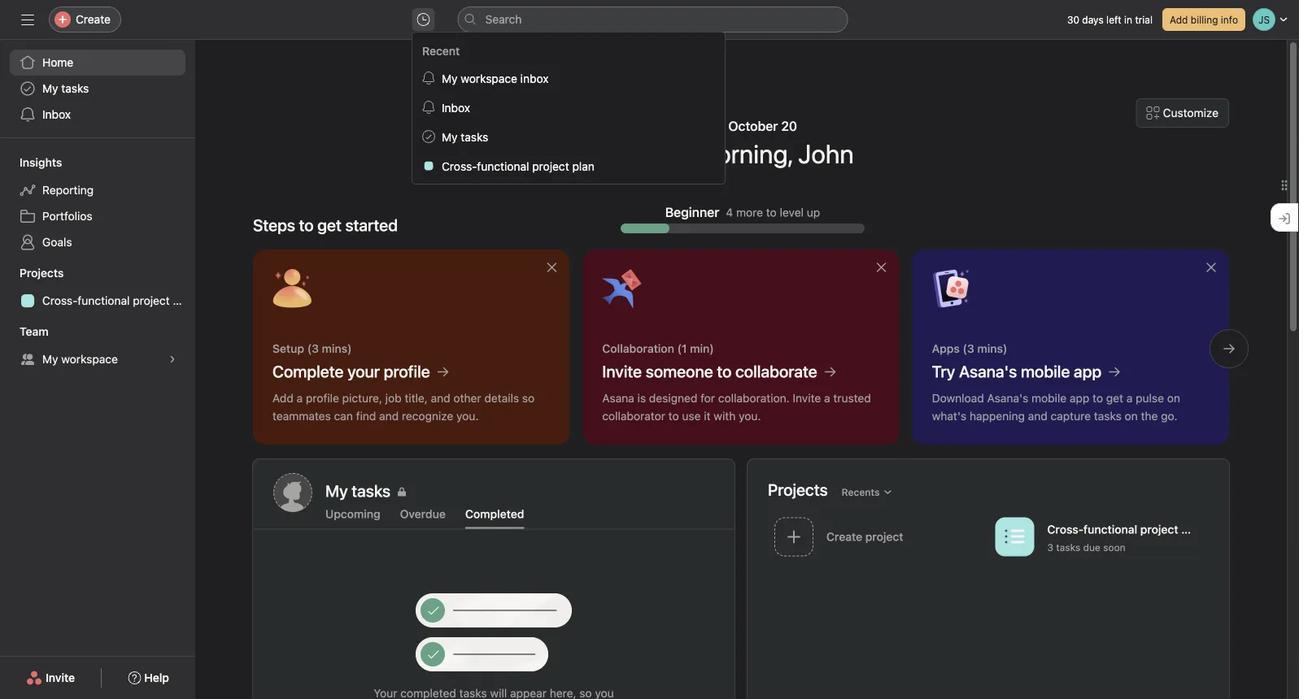 Task type: locate. For each thing, give the bounding box(es) containing it.
cross-
[[442, 159, 477, 173], [42, 294, 78, 308], [1048, 523, 1084, 537]]

tasks inside download asana's mobile app to get a pulse on what's happening and capture tasks on the go.
[[1094, 410, 1122, 423]]

0 horizontal spatial projects
[[20, 267, 64, 280]]

functional for cross-functional project plan link within projects element
[[78, 294, 130, 308]]

2 (3 mins) from the left
[[963, 342, 1008, 356]]

(3 mins)
[[307, 342, 352, 356], [963, 342, 1008, 356]]

good
[[628, 138, 690, 169]]

1 horizontal spatial functional
[[477, 159, 529, 173]]

workspace for my workspace
[[61, 353, 118, 366]]

details
[[485, 392, 519, 405]]

1 vertical spatial mobile
[[1032, 392, 1067, 405]]

profile inside add a profile picture, job title, and other details so teammates can find and recognize you.
[[306, 392, 339, 405]]

steps to get started
[[253, 216, 398, 235]]

my tasks link down my workspace inbox link
[[413, 122, 725, 151]]

1 vertical spatial plan
[[173, 294, 195, 308]]

to left get
[[1093, 392, 1104, 405]]

soon
[[1104, 542, 1126, 554]]

my inside teams element
[[42, 353, 58, 366]]

2 horizontal spatial cross-
[[1048, 523, 1084, 537]]

1 vertical spatial app
[[1070, 392, 1090, 405]]

cross- for cross-functional project plan link within projects element
[[42, 294, 78, 308]]

1 vertical spatial cross-functional project plan link
[[10, 288, 195, 314]]

0 vertical spatial mobile
[[1021, 362, 1070, 381]]

2 vertical spatial project
[[1141, 523, 1179, 537]]

list image
[[1005, 528, 1025, 547]]

inbox link down home link
[[10, 102, 186, 128]]

0 horizontal spatial project
[[133, 294, 170, 308]]

0 vertical spatial project
[[532, 159, 569, 173]]

0 vertical spatial my tasks
[[42, 82, 89, 95]]

add inside add a profile picture, job title, and other details so teammates can find and recognize you.
[[273, 392, 294, 405]]

my down home
[[42, 82, 58, 95]]

my
[[442, 71, 458, 85], [42, 82, 58, 95], [442, 130, 458, 143], [42, 353, 58, 366]]

what's
[[932, 410, 967, 423]]

asana's down "apps (3 mins)"
[[959, 362, 1017, 381]]

(3 mins) for your
[[307, 342, 352, 356]]

you. down collaboration.
[[739, 410, 761, 423]]

1 horizontal spatial inbox
[[442, 101, 470, 114]]

add up teammates at the bottom left of page
[[273, 392, 294, 405]]

app for try asana's mobile app
[[1074, 362, 1102, 381]]

plan inside projects element
[[173, 294, 195, 308]]

3 dismiss image from the left
[[1205, 261, 1218, 274]]

0 horizontal spatial you.
[[457, 410, 479, 423]]

customize
[[1163, 106, 1219, 120]]

my down recent
[[442, 71, 458, 85]]

2 horizontal spatial plan
[[1182, 523, 1205, 537]]

help
[[144, 672, 169, 685]]

on up go.
[[1168, 392, 1181, 405]]

0 vertical spatial cross-functional project plan
[[442, 159, 595, 173]]

0 horizontal spatial and
[[379, 410, 399, 423]]

0 vertical spatial projects
[[20, 267, 64, 280]]

1 vertical spatial profile
[[306, 392, 339, 405]]

0 vertical spatial cross-functional project plan link
[[413, 151, 725, 181]]

inbox
[[442, 101, 470, 114], [42, 108, 71, 121]]

1 a from the left
[[297, 392, 303, 405]]

days
[[1083, 14, 1104, 25]]

1 horizontal spatial a
[[824, 392, 831, 405]]

dismiss image for try asana's mobile app
[[1205, 261, 1218, 274]]

2 horizontal spatial project
[[1141, 523, 1179, 537]]

add left billing
[[1170, 14, 1188, 25]]

teams element
[[0, 317, 195, 376]]

inbox inside the global element
[[42, 108, 71, 121]]

you.
[[457, 410, 479, 423], [739, 410, 761, 423]]

goals link
[[10, 229, 186, 256]]

upcoming button
[[326, 508, 381, 529]]

0 horizontal spatial inbox
[[42, 108, 71, 121]]

home
[[42, 56, 73, 69]]

get started
[[318, 216, 398, 235]]

inbox link
[[413, 93, 725, 122], [10, 102, 186, 128]]

1 vertical spatial add
[[273, 392, 294, 405]]

projects left recents
[[768, 481, 828, 500]]

asana's for download
[[988, 392, 1029, 405]]

invite inside invite button
[[46, 672, 75, 685]]

0 horizontal spatial my tasks link
[[10, 76, 186, 102]]

my tasks link
[[10, 76, 186, 102], [413, 122, 725, 151]]

setup
[[273, 342, 304, 356]]

a inside asana is designed for collaboration. invite a trusted collaborator to use it with you.
[[824, 392, 831, 405]]

teammates
[[273, 410, 331, 423]]

1 vertical spatial invite
[[793, 392, 821, 405]]

october
[[729, 118, 778, 134]]

1 vertical spatial functional
[[78, 294, 130, 308]]

mobile up download asana's mobile app to get a pulse on what's happening and capture tasks on the go. at the right
[[1021, 362, 1070, 381]]

2 vertical spatial plan
[[1182, 523, 1205, 537]]

tasks inside the global element
[[61, 82, 89, 95]]

collaboration (1 min)
[[602, 342, 714, 356]]

functional inside projects element
[[78, 294, 130, 308]]

asana's up happening
[[988, 392, 1029, 405]]

plan inside cross-functional project plan 3 tasks due soon
[[1182, 523, 1205, 537]]

dismiss image for invite someone to collaborate
[[875, 261, 888, 274]]

cross-functional project plan inside projects element
[[42, 294, 195, 308]]

to left "use"
[[669, 410, 679, 423]]

(3 mins) up try asana's mobile app
[[963, 342, 1008, 356]]

on
[[1168, 392, 1181, 405], [1125, 410, 1138, 423]]

a for invite
[[824, 392, 831, 405]]

to
[[766, 206, 777, 219], [299, 216, 314, 235], [717, 362, 732, 381], [1093, 392, 1104, 405], [669, 410, 679, 423]]

1 dismiss image from the left
[[545, 261, 559, 274]]

1 horizontal spatial projects
[[768, 481, 828, 500]]

a right get
[[1127, 392, 1133, 405]]

app
[[1074, 362, 1102, 381], [1070, 392, 1090, 405]]

0 vertical spatial cross-
[[442, 159, 477, 173]]

cross-functional project plan
[[442, 159, 595, 173], [42, 294, 195, 308]]

beginner
[[665, 205, 720, 220]]

info
[[1221, 14, 1239, 25]]

and up recognize
[[431, 392, 451, 405]]

my tasks link
[[326, 480, 714, 503]]

my down team
[[42, 353, 58, 366]]

insights button
[[0, 155, 62, 171]]

cross- for right cross-functional project plan link
[[442, 159, 477, 173]]

0 horizontal spatial my tasks
[[42, 82, 89, 95]]

use
[[682, 410, 701, 423]]

with
[[714, 410, 736, 423]]

add inside button
[[1170, 14, 1188, 25]]

friday, october 20 good morning, john
[[628, 118, 854, 169]]

0 horizontal spatial a
[[297, 392, 303, 405]]

profile up teammates at the bottom left of page
[[306, 392, 339, 405]]

0 horizontal spatial invite
[[46, 672, 75, 685]]

a for try
[[1127, 392, 1133, 405]]

2 horizontal spatial and
[[1028, 410, 1048, 423]]

1 vertical spatial workspace
[[61, 353, 118, 366]]

1 vertical spatial asana's
[[988, 392, 1029, 405]]

0 vertical spatial workspace
[[461, 71, 517, 85]]

history image
[[417, 13, 430, 26]]

app inside download asana's mobile app to get a pulse on what's happening and capture tasks on the go.
[[1070, 392, 1090, 405]]

1 vertical spatial projects
[[768, 481, 828, 500]]

1 horizontal spatial you.
[[739, 410, 761, 423]]

to right steps
[[299, 216, 314, 235]]

0 vertical spatial add
[[1170, 14, 1188, 25]]

to inside asana is designed for collaboration. invite a trusted collaborator to use it with you.
[[669, 410, 679, 423]]

projects down goals
[[20, 267, 64, 280]]

inbox
[[521, 71, 549, 85]]

1 horizontal spatial cross-
[[442, 159, 477, 173]]

recents button
[[835, 481, 900, 504]]

mobile inside download asana's mobile app to get a pulse on what's happening and capture tasks on the go.
[[1032, 392, 1067, 405]]

app up download asana's mobile app to get a pulse on what's happening and capture tasks on the go. at the right
[[1074, 362, 1102, 381]]

workspace inside teams element
[[61, 353, 118, 366]]

to left the "level"
[[766, 206, 777, 219]]

my workspace link
[[10, 347, 186, 373]]

1 horizontal spatial (3 mins)
[[963, 342, 1008, 356]]

inbox for workspace
[[442, 101, 470, 114]]

app up the capture
[[1070, 392, 1090, 405]]

2 horizontal spatial dismiss image
[[1205, 261, 1218, 274]]

1 vertical spatial my tasks
[[442, 130, 489, 143]]

left
[[1107, 14, 1122, 25]]

0 vertical spatial functional
[[477, 159, 529, 173]]

0 horizontal spatial functional
[[78, 294, 130, 308]]

tasks
[[61, 82, 89, 95], [461, 130, 489, 143], [1094, 410, 1122, 423], [1057, 542, 1081, 554]]

0 horizontal spatial workspace
[[61, 353, 118, 366]]

profile for your
[[384, 362, 430, 381]]

2 a from the left
[[824, 392, 831, 405]]

1 horizontal spatial inbox link
[[413, 93, 725, 122]]

0 horizontal spatial profile
[[306, 392, 339, 405]]

project
[[532, 159, 569, 173], [133, 294, 170, 308], [1141, 523, 1179, 537]]

1 horizontal spatial dismiss image
[[875, 261, 888, 274]]

0 horizontal spatial cross-functional project plan
[[42, 294, 195, 308]]

and inside download asana's mobile app to get a pulse on what's happening and capture tasks on the go.
[[1028, 410, 1048, 423]]

create
[[76, 13, 111, 26]]

1 horizontal spatial invite
[[602, 362, 642, 381]]

on left the
[[1125, 410, 1138, 423]]

in
[[1125, 14, 1133, 25]]

asana's
[[959, 362, 1017, 381], [988, 392, 1029, 405]]

dismiss image
[[545, 261, 559, 274], [875, 261, 888, 274], [1205, 261, 1218, 274]]

1 vertical spatial cross-
[[42, 294, 78, 308]]

1 vertical spatial on
[[1125, 410, 1138, 423]]

the
[[1141, 410, 1158, 423]]

billing
[[1191, 14, 1219, 25]]

0 horizontal spatial cross-functional project plan link
[[10, 288, 195, 314]]

0 vertical spatial invite
[[602, 362, 642, 381]]

my inside the global element
[[42, 82, 58, 95]]

add for add a profile picture, job title, and other details so teammates can find and recognize you.
[[273, 392, 294, 405]]

0 vertical spatial profile
[[384, 362, 430, 381]]

invite
[[602, 362, 642, 381], [793, 392, 821, 405], [46, 672, 75, 685]]

1 you. from the left
[[457, 410, 479, 423]]

mobile for download
[[1032, 392, 1067, 405]]

cross-functional project plan link
[[413, 151, 725, 181], [10, 288, 195, 314]]

0 vertical spatial plan
[[572, 159, 595, 173]]

tasks down home
[[61, 82, 89, 95]]

2 you. from the left
[[739, 410, 761, 423]]

workspace
[[461, 71, 517, 85], [61, 353, 118, 366]]

1 horizontal spatial on
[[1168, 392, 1181, 405]]

1 vertical spatial cross-functional project plan
[[42, 294, 195, 308]]

and down job
[[379, 410, 399, 423]]

0 vertical spatial app
[[1074, 362, 1102, 381]]

add a profile picture, job title, and other details so teammates can find and recognize you.
[[273, 392, 535, 423]]

app for download asana's mobile app to get a pulse on what's happening and capture tasks on the go.
[[1070, 392, 1090, 405]]

cross- inside cross-functional project plan 3 tasks due soon
[[1048, 523, 1084, 537]]

0 horizontal spatial add
[[273, 392, 294, 405]]

0 horizontal spatial (3 mins)
[[307, 342, 352, 356]]

0 horizontal spatial on
[[1125, 410, 1138, 423]]

my tasks down home
[[42, 82, 89, 95]]

(3 mins) up complete
[[307, 342, 352, 356]]

cross- inside projects element
[[42, 294, 78, 308]]

0 vertical spatial asana's
[[959, 362, 1017, 381]]

0 horizontal spatial dismiss image
[[545, 261, 559, 274]]

my down my workspace inbox
[[442, 130, 458, 143]]

beginner 4 more to level up
[[665, 205, 820, 220]]

john
[[798, 138, 854, 169]]

0 horizontal spatial cross-
[[42, 294, 78, 308]]

overdue button
[[400, 508, 446, 529]]

0 horizontal spatial plan
[[173, 294, 195, 308]]

my tasks
[[42, 82, 89, 95], [442, 130, 489, 143]]

and
[[431, 392, 451, 405], [379, 410, 399, 423], [1028, 410, 1048, 423]]

1 horizontal spatial profile
[[384, 362, 430, 381]]

1 horizontal spatial workspace
[[461, 71, 517, 85]]

profile
[[384, 362, 430, 381], [306, 392, 339, 405]]

tasks right the "3" on the bottom of the page
[[1057, 542, 1081, 554]]

profile up title,
[[384, 362, 430, 381]]

inbox link down inbox
[[413, 93, 725, 122]]

add for add billing info
[[1170, 14, 1188, 25]]

1 vertical spatial project
[[133, 294, 170, 308]]

1 horizontal spatial add
[[1170, 14, 1188, 25]]

invite inside asana is designed for collaboration. invite a trusted collaborator to use it with you.
[[793, 392, 821, 405]]

and left the capture
[[1028, 410, 1048, 423]]

1 horizontal spatial plan
[[572, 159, 595, 173]]

(3 mins) for asana's
[[963, 342, 1008, 356]]

mobile up the capture
[[1032, 392, 1067, 405]]

2 vertical spatial cross-
[[1048, 523, 1084, 537]]

1 horizontal spatial my tasks link
[[413, 122, 725, 151]]

asana's inside download asana's mobile app to get a pulse on what's happening and capture tasks on the go.
[[988, 392, 1029, 405]]

2 horizontal spatial invite
[[793, 392, 821, 405]]

2 vertical spatial functional
[[1084, 523, 1138, 537]]

3 a from the left
[[1127, 392, 1133, 405]]

inbox up insights
[[42, 108, 71, 121]]

plan
[[572, 159, 595, 173], [173, 294, 195, 308], [1182, 523, 1205, 537]]

30 days left in trial
[[1068, 14, 1153, 25]]

profile for a
[[306, 392, 339, 405]]

picture,
[[342, 392, 382, 405]]

2 horizontal spatial a
[[1127, 392, 1133, 405]]

2 vertical spatial invite
[[46, 672, 75, 685]]

my tasks down my workspace inbox
[[442, 130, 489, 143]]

inbox down my workspace inbox
[[442, 101, 470, 114]]

2 horizontal spatial functional
[[1084, 523, 1138, 537]]

1 (3 mins) from the left
[[307, 342, 352, 356]]

my tasks link down home
[[10, 76, 186, 102]]

20
[[782, 118, 798, 134]]

cross-functional project plan for right cross-functional project plan link
[[442, 159, 595, 173]]

collaboration
[[602, 342, 675, 356]]

a left trusted
[[824, 392, 831, 405]]

2 dismiss image from the left
[[875, 261, 888, 274]]

add
[[1170, 14, 1188, 25], [273, 392, 294, 405]]

job
[[386, 392, 402, 405]]

a up teammates at the bottom left of page
[[297, 392, 303, 405]]

1 horizontal spatial cross-functional project plan
[[442, 159, 595, 173]]

someone
[[646, 362, 713, 381]]

a inside download asana's mobile app to get a pulse on what's happening and capture tasks on the go.
[[1127, 392, 1133, 405]]

0 horizontal spatial inbox link
[[10, 102, 186, 128]]

you. down other
[[457, 410, 479, 423]]

tasks down get
[[1094, 410, 1122, 423]]

my tasks inside the global element
[[42, 82, 89, 95]]



Task type: vqa. For each thing, say whether or not it's contained in the screenshot.
2nd Dismiss image from the left
yes



Task type: describe. For each thing, give the bounding box(es) containing it.
collaboration.
[[718, 392, 790, 405]]

see details, my workspace image
[[168, 355, 177, 365]]

insights element
[[0, 148, 195, 259]]

help button
[[117, 664, 180, 693]]

projects inside dropdown button
[[20, 267, 64, 280]]

create button
[[49, 7, 121, 33]]

trusted
[[834, 392, 871, 405]]

complete
[[273, 362, 344, 381]]

0 vertical spatial my tasks link
[[10, 76, 186, 102]]

due
[[1084, 542, 1101, 554]]

can
[[334, 410, 353, 423]]

to inside download asana's mobile app to get a pulse on what's happening and capture tasks on the go.
[[1093, 392, 1104, 405]]

1 horizontal spatial cross-functional project plan link
[[413, 151, 725, 181]]

cross-functional project plan for cross-functional project plan link within projects element
[[42, 294, 195, 308]]

asana is designed for collaboration. invite a trusted collaborator to use it with you.
[[602, 392, 871, 423]]

invite for invite
[[46, 672, 75, 685]]

asana's for try
[[959, 362, 1017, 381]]

capture
[[1051, 410, 1091, 423]]

team button
[[0, 324, 49, 340]]

more
[[736, 206, 763, 219]]

1 vertical spatial my tasks link
[[413, 122, 725, 151]]

level
[[780, 206, 804, 219]]

apps (3 mins)
[[932, 342, 1008, 356]]

so
[[522, 392, 535, 405]]

projects button
[[0, 265, 64, 282]]

portfolios
[[42, 210, 92, 223]]

global element
[[0, 40, 195, 138]]

search button
[[458, 7, 848, 33]]

morning,
[[696, 138, 793, 169]]

add billing info
[[1170, 14, 1239, 25]]

pulse
[[1136, 392, 1164, 405]]

insights
[[20, 156, 62, 169]]

my workspace inbox
[[442, 71, 549, 85]]

is
[[638, 392, 646, 405]]

to up asana is designed for collaboration. invite a trusted collaborator to use it with you.
[[717, 362, 732, 381]]

recents
[[842, 487, 880, 498]]

friday,
[[685, 118, 725, 134]]

it
[[704, 410, 711, 423]]

create project
[[827, 531, 904, 544]]

functional inside cross-functional project plan 3 tasks due soon
[[1084, 523, 1138, 537]]

recognize
[[402, 410, 453, 423]]

get
[[1107, 392, 1124, 405]]

recent
[[422, 44, 460, 58]]

asana
[[602, 392, 635, 405]]

0 vertical spatial on
[[1168, 392, 1181, 405]]

steps
[[253, 216, 295, 235]]

add profile photo image
[[273, 474, 312, 513]]

projects element
[[0, 259, 195, 317]]

inbox for tasks
[[42, 108, 71, 121]]

upcoming
[[326, 508, 381, 521]]

dismiss image for complete your profile
[[545, 261, 559, 274]]

collaborate
[[736, 362, 818, 381]]

a inside add a profile picture, job title, and other details so teammates can find and recognize you.
[[297, 392, 303, 405]]

project inside cross-functional project plan 3 tasks due soon
[[1141, 523, 1179, 537]]

download
[[932, 392, 984, 405]]

scroll card carousel right image
[[1223, 343, 1236, 356]]

completed
[[465, 508, 524, 521]]

try
[[932, 362, 956, 381]]

go.
[[1161, 410, 1178, 423]]

functional for right cross-functional project plan link
[[477, 159, 529, 173]]

goals
[[42, 236, 72, 249]]

complete your profile
[[273, 362, 430, 381]]

mobile for try
[[1021, 362, 1070, 381]]

my workspace
[[42, 353, 118, 366]]

apps
[[932, 342, 960, 356]]

1 horizontal spatial project
[[532, 159, 569, 173]]

reporting link
[[10, 177, 186, 203]]

completed button
[[465, 508, 524, 529]]

you. inside add a profile picture, job title, and other details so teammates can find and recognize you.
[[457, 410, 479, 423]]

portfolios link
[[10, 203, 186, 229]]

my tasks
[[326, 482, 391, 501]]

30
[[1068, 14, 1080, 25]]

invite someone to collaborate
[[602, 362, 818, 381]]

1 horizontal spatial and
[[431, 392, 451, 405]]

hide sidebar image
[[21, 13, 34, 26]]

inbox link for my tasks
[[10, 102, 186, 128]]

add billing info button
[[1163, 8, 1246, 31]]

search
[[485, 13, 522, 26]]

workspace for my workspace inbox
[[461, 71, 517, 85]]

(1 min)
[[677, 342, 714, 356]]

customize button
[[1137, 98, 1230, 128]]

cross-functional project plan 3 tasks due soon
[[1048, 523, 1205, 554]]

reporting
[[42, 184, 94, 197]]

find
[[356, 410, 376, 423]]

other
[[454, 392, 481, 405]]

inbox link for my workspace inbox
[[413, 93, 725, 122]]

tasks inside cross-functional project plan 3 tasks due soon
[[1057, 542, 1081, 554]]

invite for invite someone to collaborate
[[602, 362, 642, 381]]

setup (3 mins)
[[273, 342, 352, 356]]

1 horizontal spatial my tasks
[[442, 130, 489, 143]]

try asana's mobile app
[[932, 362, 1102, 381]]

create project link
[[768, 513, 989, 565]]

3
[[1048, 542, 1054, 554]]

cross-functional project plan link inside projects element
[[10, 288, 195, 314]]

designed
[[649, 392, 698, 405]]

up
[[807, 206, 820, 219]]

you. inside asana is designed for collaboration. invite a trusted collaborator to use it with you.
[[739, 410, 761, 423]]

4
[[726, 206, 733, 219]]

for
[[701, 392, 715, 405]]

overdue
[[400, 508, 446, 521]]

search list box
[[458, 7, 848, 33]]

download asana's mobile app to get a pulse on what's happening and capture tasks on the go.
[[932, 392, 1181, 423]]

my workspace inbox link
[[413, 63, 725, 93]]

to inside the beginner 4 more to level up
[[766, 206, 777, 219]]

tasks down my workspace inbox
[[461, 130, 489, 143]]



